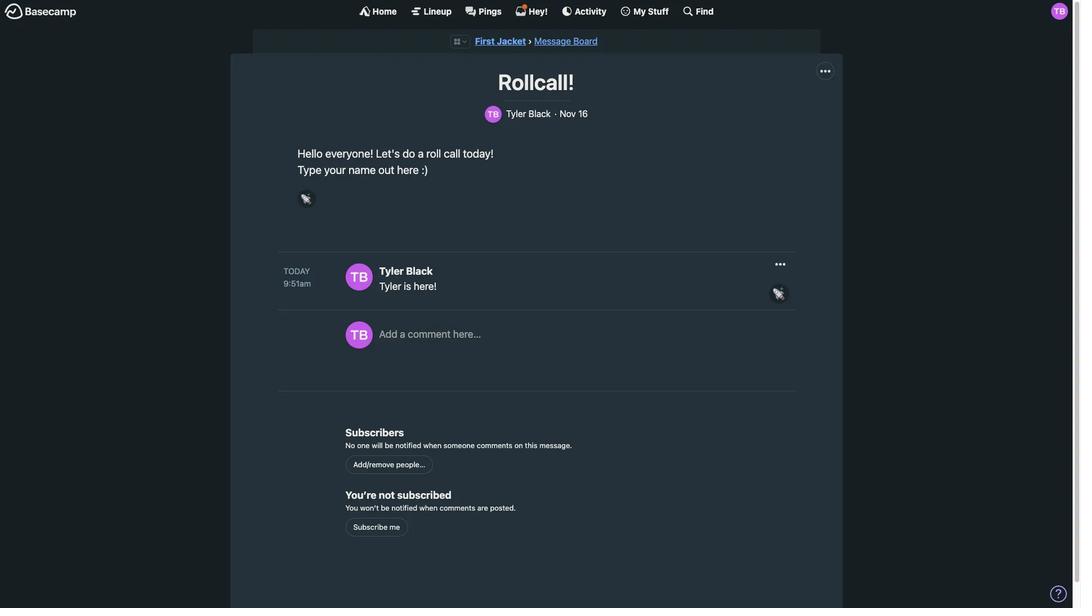 Task type: describe. For each thing, give the bounding box(es) containing it.
1 vertical spatial tyler black image
[[346, 264, 373, 291]]

add a comment here… button
[[379, 322, 784, 372]]

comments for you're
[[440, 503, 476, 512]]

switch accounts image
[[5, 3, 77, 20]]

:)
[[422, 164, 429, 176]]

main element
[[0, 0, 1073, 22]]

people…
[[396, 460, 426, 469]]

notified inside the 'you're not subscribed you won't be notified when comments are posted.'
[[392, 503, 418, 512]]

hello everyone! let's do a roll call today! type your name out here :)
[[298, 147, 494, 176]]

today element
[[284, 265, 310, 278]]

2 vertical spatial tyler
[[379, 281, 402, 292]]

notified inside subscribers no one will be notified when someone comments on this message.
[[396, 441, 421, 450]]

message.
[[540, 441, 572, 450]]

find button
[[683, 6, 714, 17]]

0 horizontal spatial tyler black
[[379, 265, 433, 277]]

rollcall!
[[498, 70, 575, 95]]

first
[[475, 36, 495, 46]]

you
[[346, 503, 358, 512]]

subscribers no one will be notified when someone comments on this message.
[[346, 427, 572, 450]]

someone
[[444, 441, 475, 450]]

add/remove people… link
[[346, 456, 433, 474]]

when inside subscribers no one will be notified when someone comments on this message.
[[423, 441, 442, 450]]

will
[[372, 441, 383, 450]]

subscribed
[[397, 489, 452, 501]]

find
[[696, 6, 714, 16]]

today link
[[284, 265, 334, 278]]

2 vertical spatial tyler black image
[[346, 322, 373, 349]]

nov
[[560, 109, 576, 119]]

16
[[579, 109, 588, 119]]

posted.
[[490, 503, 516, 512]]

is
[[404, 281, 411, 292]]

lineup link
[[410, 6, 452, 17]]

add/remove
[[353, 460, 394, 469]]

1 vertical spatial tyler
[[379, 265, 404, 277]]

9:51am
[[284, 279, 311, 288]]

home link
[[359, 6, 397, 17]]

when inside the 'you're not subscribed you won't be notified when comments are posted.'
[[420, 503, 438, 512]]

0 horizontal spatial black
[[406, 265, 433, 277]]

activity
[[575, 6, 607, 16]]

here
[[397, 164, 419, 176]]

add
[[379, 328, 398, 340]]

lineup
[[424, 6, 452, 16]]

0 vertical spatial tyler
[[506, 109, 526, 119]]

are
[[478, 503, 488, 512]]

board
[[574, 36, 598, 46]]

› message board
[[528, 36, 598, 46]]

my stuff
[[634, 6, 669, 16]]

here…
[[453, 328, 481, 340]]

one
[[357, 441, 370, 450]]

won't
[[360, 503, 379, 512]]

message board link
[[535, 36, 598, 46]]



Task type: vqa. For each thing, say whether or not it's contained in the screenshot.
draft
no



Task type: locate. For each thing, give the bounding box(es) containing it.
a right do
[[418, 147, 424, 160]]

black up here!
[[406, 265, 433, 277]]

this
[[525, 441, 538, 450]]

you're
[[346, 489, 377, 501]]

notified up people… at the bottom left of page
[[396, 441, 421, 450]]

tyler black
[[506, 109, 551, 119], [379, 265, 433, 277]]

tyler up tyler is here!
[[379, 265, 404, 277]]

notified
[[396, 441, 421, 450], [392, 503, 418, 512]]

tyler black image up today!
[[485, 106, 502, 123]]

comments inside the 'you're not subscribed you won't be notified when comments are posted.'
[[440, 503, 476, 512]]

subscribe me button
[[346, 518, 408, 537]]

tyler black image left is
[[346, 264, 373, 291]]

comments left are
[[440, 503, 476, 512]]

subscribers
[[346, 427, 404, 439]]

no
[[346, 441, 355, 450]]

be down not
[[381, 503, 390, 512]]

jacket
[[497, 36, 526, 46]]

a inside 'hello everyone! let's do a roll call today! type your name out here :)'
[[418, 147, 424, 160]]

pings button
[[465, 6, 502, 17]]

black
[[529, 109, 551, 119], [406, 265, 433, 277]]

activity link
[[562, 6, 607, 17]]

0 vertical spatial black
[[529, 109, 551, 119]]

be inside subscribers no one will be notified when someone comments on this message.
[[385, 441, 394, 450]]

subscribe me
[[353, 523, 400, 532]]

tyler left is
[[379, 281, 402, 292]]

do
[[403, 147, 415, 160]]

0 horizontal spatial a
[[400, 328, 405, 340]]

comments for subscribers
[[477, 441, 513, 450]]

let's
[[376, 147, 400, 160]]

be right the will
[[385, 441, 394, 450]]

0 vertical spatial a
[[418, 147, 424, 160]]

comments
[[477, 441, 513, 450], [440, 503, 476, 512]]

not
[[379, 489, 395, 501]]

tyler black down the rollcall!
[[506, 109, 551, 119]]

1 vertical spatial be
[[381, 503, 390, 512]]

0 vertical spatial when
[[423, 441, 442, 450]]

black left nov at the right of page
[[529, 109, 551, 119]]

1 horizontal spatial black
[[529, 109, 551, 119]]

tyler black image left add
[[346, 322, 373, 349]]

tyler black up is
[[379, 265, 433, 277]]

tyler
[[506, 109, 526, 119], [379, 265, 404, 277], [379, 281, 402, 292]]

tyler is here!
[[379, 281, 437, 292]]

1 vertical spatial notified
[[392, 503, 418, 512]]

on
[[515, 441, 523, 450]]

a inside button
[[400, 328, 405, 340]]

1 horizontal spatial a
[[418, 147, 424, 160]]

tyler black image
[[485, 106, 502, 123], [346, 264, 373, 291], [346, 322, 373, 349]]

pings
[[479, 6, 502, 16]]

message
[[535, 36, 571, 46]]

when left someone
[[423, 441, 442, 450]]

out
[[379, 164, 395, 176]]

1 vertical spatial comments
[[440, 503, 476, 512]]

0 vertical spatial tyler black
[[506, 109, 551, 119]]

nov 16 element
[[560, 109, 588, 119]]

1 vertical spatial black
[[406, 265, 433, 277]]

9:51am element
[[284, 279, 311, 288]]

a right add
[[400, 328, 405, 340]]

hey! button
[[515, 4, 548, 17]]

comments inside subscribers no one will be notified when someone comments on this message.
[[477, 441, 513, 450]]

you're not subscribed you won't be notified when comments are posted.
[[346, 489, 516, 512]]

my stuff button
[[620, 6, 669, 17]]

tyler black image
[[1052, 3, 1069, 20]]

call
[[444, 147, 461, 160]]

0 vertical spatial comments
[[477, 441, 513, 450]]

first jacket
[[475, 36, 526, 46]]

0 vertical spatial be
[[385, 441, 394, 450]]

my
[[634, 6, 646, 16]]

1 horizontal spatial comments
[[477, 441, 513, 450]]

be inside the 'you're not subscribed you won't be notified when comments are posted.'
[[381, 503, 390, 512]]

everyone!
[[325, 147, 374, 160]]

add a comment here…
[[379, 328, 481, 340]]

add/remove people…
[[353, 460, 426, 469]]

hello
[[298, 147, 323, 160]]

name
[[349, 164, 376, 176]]

subscribe
[[353, 523, 388, 532]]

a
[[418, 147, 424, 160], [400, 328, 405, 340]]

notified up me
[[392, 503, 418, 512]]

comments left on
[[477, 441, 513, 450]]

type
[[298, 164, 322, 176]]

today
[[284, 267, 310, 276]]

today!
[[463, 147, 494, 160]]

when down subscribed
[[420, 503, 438, 512]]

1 vertical spatial tyler black
[[379, 265, 433, 277]]

0 vertical spatial notified
[[396, 441, 421, 450]]

when
[[423, 441, 442, 450], [420, 503, 438, 512]]

tyler down the rollcall!
[[506, 109, 526, 119]]

stuff
[[648, 6, 669, 16]]

first jacket link
[[475, 36, 526, 46]]

1 vertical spatial a
[[400, 328, 405, 340]]

1 horizontal spatial tyler black
[[506, 109, 551, 119]]

1 vertical spatial when
[[420, 503, 438, 512]]

nov 16
[[560, 109, 588, 119]]

be
[[385, 441, 394, 450], [381, 503, 390, 512]]

9:51am link
[[284, 278, 334, 290]]

roll
[[427, 147, 441, 160]]

comment
[[408, 328, 451, 340]]

hey!
[[529, 6, 548, 16]]

me
[[390, 523, 400, 532]]

your
[[324, 164, 346, 176]]

›
[[528, 36, 532, 46]]

home
[[373, 6, 397, 16]]

0 horizontal spatial comments
[[440, 503, 476, 512]]

0 vertical spatial tyler black image
[[485, 106, 502, 123]]

today 9:51am
[[284, 267, 311, 288]]

here!
[[414, 281, 437, 292]]



